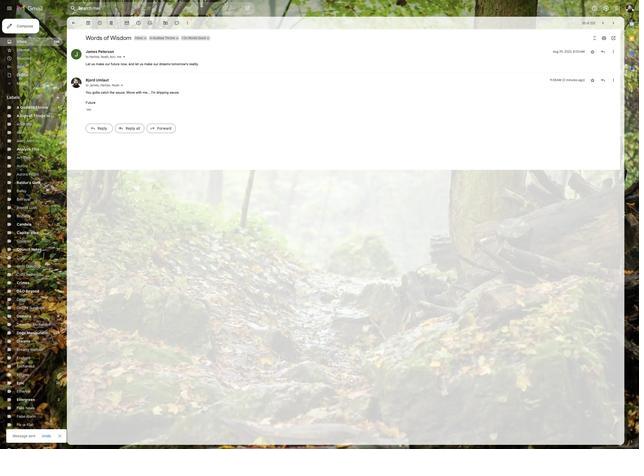 Task type: vqa. For each thing, say whether or not it's contained in the screenshot.
Aurora Breeze LINK at bottom
no



Task type: describe. For each thing, give the bounding box(es) containing it.
reply for reply all
[[126, 126, 135, 131]]

council notes link
[[17, 248, 42, 252]]

0 vertical spatial alert
[[17, 130, 25, 135]]

Not starred checkbox
[[590, 49, 596, 54]]

show trimmed content image
[[86, 108, 92, 111]]

false alarm link
[[17, 415, 36, 419]]

aurora petals
[[17, 172, 39, 177]]

crimes link
[[17, 281, 29, 286]]

idea
[[30, 231, 38, 235]]

more image
[[185, 20, 190, 26]]

show details image
[[121, 84, 124, 87]]

cozy for cozy radiance
[[17, 273, 25, 277]]

support image
[[592, 5, 598, 12]]

i'm
[[151, 91, 156, 94]]

aurora link
[[17, 164, 28, 169]]

alert, alert
[[17, 139, 35, 143]]

a godless throne button
[[149, 36, 176, 41]]

forward
[[157, 126, 172, 131]]

2023,
[[565, 50, 573, 54]]

add to tasks image
[[147, 20, 153, 26]]

demons
[[17, 314, 31, 319]]

capital
[[17, 231, 30, 235]]

message
[[13, 434, 27, 439]]

146
[[54, 40, 60, 44]]

21 for candela
[[57, 223, 60, 227]]

of inside labels navigation
[[29, 114, 33, 118]]

good
[[198, 36, 206, 40]]

collapse
[[17, 239, 31, 244]]

future
[[111, 62, 120, 66]]

, down james peterson
[[99, 55, 100, 59]]

1 vertical spatial harlow
[[100, 83, 110, 87]]

evergreen link
[[17, 398, 35, 403]]

archive image
[[86, 20, 91, 26]]

words of wisdom
[[86, 35, 131, 42]]

(0
[[563, 78, 566, 82]]

cozy dewdrop link
[[17, 264, 41, 269]]

not starred image for bjord umlaut
[[590, 77, 596, 83]]

ago)
[[579, 78, 585, 82]]

do
[[184, 36, 188, 40]]

baldur's
[[17, 181, 31, 185]]

dewdrop enchanted
[[17, 323, 50, 327]]

drafts
[[17, 73, 28, 78]]

aurora for aurora petals
[[17, 172, 28, 177]]

dogs manipulating time link
[[17, 331, 60, 336]]

alert containing message sent
[[6, 12, 631, 444]]

search mail image
[[68, 4, 78, 13]]

labels heading
[[7, 95, 55, 100]]

main menu image
[[6, 5, 13, 12]]

capital idea link
[[17, 231, 38, 235]]

beyond
[[26, 289, 39, 294]]

2 our from the left
[[154, 62, 158, 66]]

dreamy wander
[[17, 348, 43, 353]]

delete image
[[109, 20, 114, 26]]

gotta
[[92, 91, 100, 94]]

, left bcc:
[[109, 55, 109, 59]]

front
[[17, 440, 25, 445]]

mark as unread image
[[124, 20, 130, 26]]

art-
[[17, 156, 24, 160]]

fake news
[[17, 406, 35, 411]]

all
[[136, 126, 140, 131]]

back to inbox image
[[71, 20, 76, 26]]

1 our from the left
[[105, 62, 110, 66]]

bjord umlaut
[[86, 78, 109, 82]]

14
[[57, 281, 60, 285]]

more
[[17, 81, 25, 86]]

delight sunshine link
[[17, 306, 44, 311]]

Not starred checkbox
[[590, 77, 596, 83]]

back
[[26, 440, 34, 445]]

council
[[17, 248, 30, 252]]

epic
[[17, 381, 24, 386]]

me...
[[143, 91, 150, 94]]

dreams
[[17, 340, 30, 344]]

bjord
[[86, 78, 95, 82]]

9:08 am (0 minutes ago) cell
[[550, 77, 585, 83]]

notes
[[31, 248, 42, 252]]

1 us from the left
[[91, 62, 95, 66]]

collapse link
[[17, 239, 31, 244]]

report spam image
[[97, 20, 102, 26]]

dripping
[[157, 91, 169, 94]]

dogs manipulating time
[[17, 331, 60, 336]]

18
[[57, 315, 60, 319]]

21 for council notes
[[57, 248, 60, 252]]

d&d beyond link
[[17, 289, 39, 294]]

2 sauce. from the left
[[170, 91, 180, 94]]

1 for baldur's gate
[[58, 181, 60, 185]]

evergreen
[[17, 398, 35, 403]]

delight sunshine
[[17, 306, 44, 311]]

29,
[[560, 50, 564, 54]]

23
[[56, 382, 60, 386]]

1 for dreams
[[58, 340, 60, 344]]

1 for capital idea
[[58, 231, 60, 235]]

labels image
[[175, 20, 180, 26]]

to inside labels navigation
[[46, 114, 50, 118]]

a for 1
[[17, 114, 19, 118]]

news
[[25, 406, 35, 411]]

inbox for inbox link
[[17, 39, 27, 44]]

cozy for cozy dewdrop
[[17, 264, 25, 269]]

labels navigation
[[0, 17, 67, 450]]

flat
[[27, 423, 33, 428]]

the
[[110, 91, 115, 94]]

godless for a godless throne button
[[153, 36, 164, 40]]

sign
[[20, 114, 28, 118]]

minutes
[[567, 78, 578, 82]]

0 vertical spatial james
[[86, 49, 97, 54]]

4
[[58, 106, 60, 110]]

adjective
[[17, 122, 32, 127]]

james peterson
[[86, 49, 114, 54]]

undo
[[42, 434, 51, 439]]

godless for a godless throne link
[[20, 105, 35, 110]]

a-
[[23, 423, 27, 428]]

snoozed
[[17, 56, 31, 61]]

sent
[[28, 434, 36, 439]]

1 for a sign of things to come
[[58, 114, 60, 118]]

baldur's gate
[[17, 181, 41, 185]]

show details image
[[122, 55, 126, 59]]

advanced search options image
[[243, 3, 253, 13]]

aurora for aurora link
[[17, 164, 28, 169]]

0 vertical spatial harlow
[[89, 55, 99, 59]]

freedom link
[[17, 432, 31, 436]]

and
[[129, 62, 134, 66]]

you
[[86, 91, 91, 94]]

manipulating
[[27, 331, 50, 336]]

cozy radiance
[[17, 273, 41, 277]]



Task type: locate. For each thing, give the bounding box(es) containing it.
0 vertical spatial a godless throne
[[150, 36, 175, 40]]

betrayal
[[17, 197, 30, 202]]

inbox button
[[134, 36, 143, 41]]

enchant
[[17, 356, 30, 361]]

a godless throne inside button
[[150, 36, 175, 40]]

council notes
[[17, 248, 42, 252]]

inbox down snooze icon
[[135, 36, 143, 40]]

to for james
[[86, 55, 89, 59]]

0 horizontal spatial a godless throne
[[17, 105, 48, 110]]

wander
[[30, 348, 43, 353]]

of for wisdom
[[104, 35, 109, 42]]

1 not starred image from the top
[[590, 49, 596, 54]]

newer image
[[601, 20, 606, 26]]

0 vertical spatial throne
[[165, 36, 175, 40]]

false
[[17, 415, 25, 419]]

alert up 'alert,'
[[17, 130, 25, 135]]

our left future
[[105, 62, 110, 66]]

1 horizontal spatial sauce.
[[170, 91, 180, 94]]

1 right idea
[[58, 231, 60, 235]]

1 horizontal spatial godless
[[153, 36, 164, 40]]

2 21 from the top
[[57, 248, 60, 252]]

0 vertical spatial not starred image
[[590, 49, 596, 54]]

1 horizontal spatial alert
[[27, 139, 35, 143]]

0 vertical spatial cozy
[[17, 256, 25, 261]]

2 us from the left
[[140, 62, 143, 66]]

a godless throne down move to image
[[150, 36, 175, 40]]

cozy down council
[[17, 256, 25, 261]]

words up james peterson
[[86, 35, 102, 42]]

1 horizontal spatial us
[[140, 62, 143, 66]]

move to image
[[163, 20, 168, 26]]

harlow down james peterson
[[89, 55, 99, 59]]

ethereal
[[17, 390, 31, 394]]

0 horizontal spatial our
[[105, 62, 110, 66]]

dewdrop up radiance
[[26, 264, 41, 269]]

1 horizontal spatial noah
[[112, 83, 119, 87]]

None search field
[[67, 2, 255, 15]]

1 down 25
[[58, 340, 60, 344]]

james down 'bjord umlaut'
[[89, 83, 99, 87]]

sent
[[17, 65, 24, 69]]

ethereal link
[[17, 390, 31, 394]]

words inside button
[[188, 36, 197, 40]]

throne inside labels navigation
[[35, 105, 48, 110]]

0 horizontal spatial inbox
[[17, 39, 27, 44]]

betrayal link
[[17, 197, 30, 202]]

0 horizontal spatial alert
[[17, 130, 25, 135]]

ballsy link
[[17, 189, 26, 194]]

me
[[117, 55, 121, 59]]

2 aurora from the top
[[17, 172, 28, 177]]

1 vertical spatial not starred image
[[590, 77, 596, 83]]

0 horizontal spatial reply
[[98, 126, 107, 131]]

dogs
[[17, 331, 26, 336]]

1 sauce. from the left
[[116, 91, 126, 94]]

throne inside button
[[165, 36, 175, 40]]

noah left show details icon
[[112, 83, 119, 87]]

reply inside reply all link
[[126, 126, 135, 131]]

starred
[[17, 48, 29, 53]]

front back link
[[17, 440, 34, 445]]

sauce. right dripping
[[170, 91, 180, 94]]

our
[[105, 62, 110, 66], [154, 62, 158, 66]]

0 vertical spatial enchanted
[[33, 323, 50, 327]]

front back
[[17, 440, 34, 445]]

a godless throne link
[[17, 105, 48, 110]]

a godless throne down labels heading
[[17, 105, 48, 110]]

1 horizontal spatial inbox
[[135, 36, 143, 40]]

enchanted up manipulating
[[33, 323, 50, 327]]

inbox inside labels navigation
[[17, 39, 27, 44]]

1 right gate at left top
[[58, 181, 60, 185]]

0 horizontal spatial harlow
[[89, 55, 99, 59]]

godless inside labels navigation
[[20, 105, 35, 110]]

0 vertical spatial dewdrop
[[26, 264, 41, 269]]

1 horizontal spatial words
[[188, 36, 197, 40]]

not starred image
[[590, 49, 596, 54], [590, 77, 596, 83]]

inbox for "inbox" button
[[135, 36, 143, 40]]

1 horizontal spatial make
[[144, 62, 153, 66]]

analyze this
[[17, 147, 39, 152]]

d&d
[[17, 289, 25, 294]]

8:00 am
[[573, 50, 585, 54]]

0 vertical spatial a
[[150, 36, 152, 40]]

compose button
[[2, 19, 39, 33]]

1 vertical spatial aurora
[[17, 172, 28, 177]]

a godless throne for a godless throne link
[[17, 105, 48, 110]]

a sign of things to come link
[[17, 114, 61, 118]]

a
[[150, 36, 152, 40], [17, 105, 19, 110], [17, 114, 19, 118]]

2 reply from the left
[[126, 126, 135, 131]]

things
[[33, 114, 45, 118]]

1 horizontal spatial harlow
[[100, 83, 110, 87]]

reply link
[[86, 124, 113, 133]]

3 cozy from the top
[[17, 273, 25, 277]]

dreams link
[[17, 340, 30, 344]]

0 vertical spatial 21
[[57, 223, 60, 227]]

2 vertical spatial of
[[29, 114, 33, 118]]

harlow down umlaut
[[100, 83, 110, 87]]

delight for delight sunshine
[[17, 306, 28, 311]]

0 vertical spatial aurora
[[17, 164, 28, 169]]

not starred image right ago)
[[590, 77, 596, 83]]

radiance
[[26, 273, 41, 277]]

1
[[58, 114, 60, 118], [58, 147, 60, 151], [58, 181, 60, 185], [58, 231, 60, 235], [58, 340, 60, 344]]

a down "labels"
[[17, 105, 19, 110]]

enchant link
[[17, 356, 30, 361]]

1 vertical spatial james
[[89, 83, 99, 87]]

0 horizontal spatial make
[[96, 62, 104, 66]]

undo alert
[[40, 432, 53, 441]]

0 horizontal spatial noah
[[101, 55, 109, 59]]

not starred image right 8:00 am at the top right of page
[[590, 49, 596, 54]]

1 vertical spatial alert
[[27, 139, 35, 143]]

delight down the delight link
[[17, 306, 28, 311]]

cozy radiance link
[[17, 273, 41, 277]]

to for bjord
[[86, 83, 89, 87]]

enchanted
[[33, 323, 50, 327], [17, 365, 35, 369]]

throne up things
[[35, 105, 48, 110]]

2 vertical spatial cozy
[[17, 273, 25, 277]]

throne for a godless throne button
[[165, 36, 175, 40]]

list
[[67, 44, 617, 138]]

tab list
[[625, 17, 640, 431]]

1 vertical spatial cozy
[[17, 264, 25, 269]]

you gotta catch the sauce. move with me... i'm dripping sauce.
[[86, 91, 180, 94]]

gmail image
[[17, 3, 45, 14]]

make right let
[[144, 62, 153, 66]]

4 1 from the top
[[58, 231, 60, 235]]

1 cozy from the top
[[17, 256, 25, 261]]

1 horizontal spatial reply
[[126, 126, 135, 131]]

to up let
[[86, 55, 89, 59]]

alarm
[[26, 415, 36, 419]]

of right 33
[[587, 21, 590, 25]]

godless inside button
[[153, 36, 164, 40]]

umlaut
[[96, 78, 109, 82]]

to james , harlow , noah
[[86, 83, 119, 87]]

1 reply from the left
[[98, 126, 107, 131]]

lush
[[29, 206, 37, 210]]

labels
[[7, 95, 20, 100]]

reply for reply
[[98, 126, 107, 131]]

false alarm
[[17, 415, 36, 419]]

peterson
[[98, 49, 114, 54]]

demons link
[[17, 314, 31, 319]]

come
[[51, 114, 61, 118]]

aug 29, 2023, 8:00 am cell
[[553, 49, 585, 54]]

cozy down cozy 'link'
[[17, 264, 25, 269]]

settings image
[[603, 5, 610, 12]]

25
[[56, 331, 60, 335]]

5 1 from the top
[[58, 340, 60, 344]]

2
[[58, 398, 60, 402]]

analyze
[[17, 147, 31, 152]]

0 horizontal spatial godless
[[20, 105, 35, 110]]

make down to harlow , noah , bcc: me
[[96, 62, 104, 66]]

aurora down art-gate
[[17, 164, 28, 169]]

0 horizontal spatial us
[[91, 62, 95, 66]]

sauce. down show details icon
[[116, 91, 126, 94]]

1 horizontal spatial a godless throne
[[150, 36, 175, 40]]

godless up sign
[[20, 105, 35, 110]]

1 vertical spatial enchanted
[[17, 365, 35, 369]]

older image
[[611, 20, 617, 26]]

dewdrop enchanted link
[[17, 323, 50, 327]]

delight for the delight link
[[17, 298, 28, 302]]

1 vertical spatial 21
[[57, 248, 60, 252]]

aurora down aurora link
[[17, 172, 28, 177]]

inbox up the starred link
[[17, 39, 27, 44]]

1 vertical spatial godless
[[20, 105, 35, 110]]

this
[[32, 147, 39, 152]]

1 right this
[[58, 147, 60, 151]]

words right "do"
[[188, 36, 197, 40]]

a right "inbox" button
[[150, 36, 152, 40]]

inbox inside button
[[135, 36, 143, 40]]

cozy for cozy 'link'
[[17, 256, 25, 261]]

throne for a godless throne link
[[35, 105, 48, 110]]

0 horizontal spatial words
[[86, 35, 102, 42]]

of for 223
[[587, 21, 590, 25]]

2 1 from the top
[[58, 147, 60, 151]]

alert
[[6, 12, 631, 444]]

to left the "come"
[[46, 114, 50, 118]]

a for 4
[[17, 105, 19, 110]]

our left dreams
[[154, 62, 158, 66]]

3 1 from the top
[[58, 181, 60, 185]]

snooze image
[[136, 20, 141, 26]]

1 vertical spatial of
[[104, 35, 109, 42]]

2 delight from the top
[[17, 306, 28, 311]]

0 horizontal spatial of
[[29, 114, 33, 118]]

freedom
[[17, 432, 31, 436]]

1 vertical spatial a godless throne
[[17, 105, 48, 110]]

aurora petals link
[[17, 172, 39, 177]]

enchanted down enchant link
[[17, 365, 35, 369]]

starred link
[[17, 48, 29, 53]]

a inside button
[[150, 36, 152, 40]]

a sign of things to come
[[17, 114, 61, 118]]

1 vertical spatial throne
[[35, 105, 48, 110]]

enigma link
[[17, 373, 29, 378]]

2 make from the left
[[144, 62, 153, 66]]

1 vertical spatial dewdrop
[[17, 323, 32, 327]]

1 delight from the top
[[17, 298, 28, 302]]

breeze lush link
[[17, 206, 37, 210]]

0 vertical spatial noah
[[101, 55, 109, 59]]

cozy up crimes
[[17, 273, 25, 277]]

a godless throne for a godless throne button
[[150, 36, 175, 40]]

aurora
[[17, 164, 28, 169], [17, 172, 28, 177]]

with
[[136, 91, 142, 94]]

noah down peterson
[[101, 55, 109, 59]]

reality.
[[189, 62, 199, 66]]

1 for analyze this
[[58, 147, 60, 151]]

2 cozy from the top
[[17, 264, 25, 269]]

fix-a-flat link
[[17, 423, 33, 428]]

capital idea
[[17, 231, 38, 235]]

alert up the analyze this link
[[27, 139, 35, 143]]

not starred image for james peterson
[[590, 49, 596, 54]]

, down 'bjord umlaut'
[[99, 83, 100, 87]]

2 not starred image from the top
[[590, 77, 596, 83]]

epic link
[[17, 381, 24, 386]]

james up let
[[86, 49, 97, 54]]

petals
[[29, 172, 39, 177]]

, up "the"
[[110, 83, 111, 87]]

throne left "i"
[[165, 36, 175, 40]]

dewdrop down demons "link"
[[17, 323, 32, 327]]

2 horizontal spatial of
[[587, 21, 590, 25]]

a left sign
[[17, 114, 19, 118]]

Search mail text field
[[78, 6, 230, 11]]

enigma
[[17, 373, 29, 378]]

1 down 4
[[58, 114, 60, 118]]

1 1 from the top
[[58, 114, 60, 118]]

compose
[[17, 24, 33, 28]]

more button
[[0, 79, 63, 88]]

0 horizontal spatial sauce.
[[116, 91, 126, 94]]

1 horizontal spatial of
[[104, 35, 109, 42]]

0 vertical spatial godless
[[153, 36, 164, 40]]

to down bjord
[[86, 83, 89, 87]]

1 vertical spatial noah
[[112, 83, 119, 87]]

sunshine
[[29, 306, 44, 311]]

fake news link
[[17, 406, 35, 411]]

1 vertical spatial to
[[86, 83, 89, 87]]

candela link
[[17, 222, 31, 227]]

0 vertical spatial of
[[587, 21, 590, 25]]

dreamy wander link
[[17, 348, 43, 353]]

let
[[86, 62, 90, 66]]

1 aurora from the top
[[17, 164, 28, 169]]

a godless throne inside labels navigation
[[17, 105, 48, 110]]

alert,
[[17, 139, 26, 143]]

list containing james peterson
[[67, 44, 617, 138]]

of up peterson
[[104, 35, 109, 42]]

2 vertical spatial to
[[46, 114, 50, 118]]

1 make from the left
[[96, 62, 104, 66]]

1 21 from the top
[[57, 223, 60, 227]]

0 vertical spatial to
[[86, 55, 89, 59]]

2 vertical spatial a
[[17, 114, 19, 118]]

dreams
[[159, 62, 171, 66]]

1 horizontal spatial our
[[154, 62, 158, 66]]

brutality link
[[17, 214, 31, 219]]

inbox
[[135, 36, 143, 40], [17, 39, 27, 44]]

1 vertical spatial delight
[[17, 306, 28, 311]]

1 horizontal spatial throne
[[165, 36, 175, 40]]

of right sign
[[29, 114, 33, 118]]

0 vertical spatial delight
[[17, 298, 28, 302]]

sent link
[[17, 65, 24, 69]]

godless down move to image
[[153, 36, 164, 40]]

1 vertical spatial a
[[17, 105, 19, 110]]

drafts link
[[17, 73, 28, 78]]

snoozed link
[[17, 56, 31, 61]]

harlow
[[89, 55, 99, 59], [100, 83, 110, 87]]

delight link
[[17, 298, 28, 302]]

delight down d&d
[[17, 298, 28, 302]]

0 horizontal spatial throne
[[35, 105, 48, 110]]



